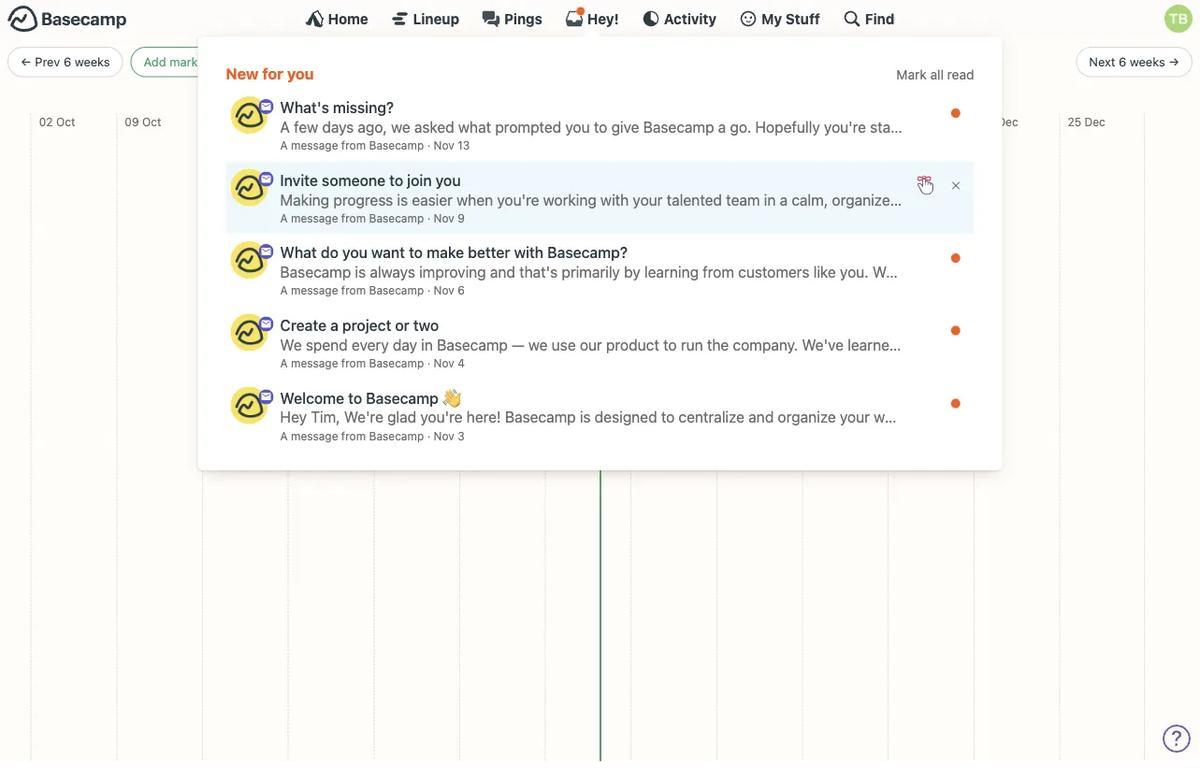 Task type: locate. For each thing, give the bounding box(es) containing it.
you right "do" in the left of the page
[[342, 244, 368, 262]]

13 nov
[[553, 115, 590, 128]]

find
[[865, 10, 895, 27]]

a up the what
[[280, 212, 288, 225]]

4 oct from the left
[[313, 115, 332, 128]]

0 horizontal spatial for
[[262, 65, 283, 83]]

2 dec from the left
[[998, 115, 1019, 128]]

0 horizontal spatial you
[[287, 65, 314, 83]]

25
[[1068, 115, 1082, 128]]

0 horizontal spatial weeks
[[75, 55, 110, 69]]

a up create
[[280, 284, 288, 297]]

2 vertical spatial basecamp image
[[231, 387, 268, 424]]

1 vertical spatial 13
[[458, 139, 470, 152]]

weeks right prev
[[75, 55, 110, 69]]

0 horizontal spatial dec
[[828, 115, 849, 128]]

5 message from the top
[[291, 429, 338, 442]]

for
[[262, 65, 283, 83], [530, 293, 549, 311]]

0 vertical spatial onboarding image
[[259, 99, 274, 114]]

1 horizontal spatial welcome
[[351, 250, 433, 272]]

3 from from the top
[[341, 284, 366, 297]]

3 onboarding image from the top
[[259, 317, 274, 332]]

basecamp image right 16
[[231, 96, 268, 134]]

someone
[[322, 171, 386, 189]]

1 vertical spatial add
[[351, 353, 378, 371]]

weeks left →
[[1130, 55, 1165, 69]]

my stuff button
[[739, 9, 820, 28]]

0 vertical spatial onboarding image
[[259, 172, 274, 187]]

from for you
[[341, 284, 366, 297]]

the
[[459, 250, 488, 272], [656, 353, 678, 371]]

1 message from the top
[[291, 139, 338, 152]]

0 vertical spatial for
[[262, 65, 283, 83]]

for up 'when'
[[530, 293, 549, 311]]

missing?
[[333, 99, 394, 116]]

basecamp image for what do you want to make better with basecamp?
[[231, 241, 268, 279]]

oct right 16
[[226, 115, 245, 128]]

start/end
[[382, 353, 444, 371]]

message down create
[[291, 357, 338, 370]]

from for to
[[341, 212, 366, 225]]

1 a from the top
[[280, 139, 288, 152]]

onboarding image for what's missing?
[[259, 99, 274, 114]]

add up the welcome to basecamp 👋
[[351, 353, 378, 371]]

1 basecamp image from the top
[[231, 96, 268, 134]]

projects down visual on the top
[[540, 315, 595, 333]]

3 oct from the left
[[226, 115, 245, 128]]

0 horizontal spatial 13
[[458, 139, 470, 152]]

to left the view
[[570, 353, 584, 371]]

0 horizontal spatial and
[[471, 315, 496, 333]]

6 down welcome to the lineup!
[[458, 284, 465, 297]]

basecamp
[[369, 139, 424, 152], [369, 212, 424, 225], [369, 284, 424, 297], [369, 357, 424, 370], [366, 389, 439, 407], [369, 429, 424, 442]]

2 from from the top
[[341, 212, 366, 225]]

1 vertical spatial the
[[656, 353, 678, 371]]

0 horizontal spatial project
[[342, 316, 391, 334]]

a for create
[[280, 357, 288, 370]]

3 dec from the left
[[1085, 115, 1106, 128]]

projects
[[382, 293, 437, 311], [540, 315, 595, 333]]

you up what's
[[287, 65, 314, 83]]

23
[[296, 115, 310, 128]]

1 horizontal spatial 6
[[458, 284, 465, 297]]

2 a from the top
[[280, 212, 288, 225]]

0 vertical spatial welcome
[[351, 250, 433, 272]]

0 horizontal spatial welcome
[[280, 389, 344, 407]]

welcome down a message from basecamp nov 4
[[280, 389, 344, 407]]

3
[[458, 429, 465, 442]]

message down the welcome to basecamp 👋
[[291, 429, 338, 442]]

basecamp up or
[[369, 284, 424, 297]]

message for create
[[291, 357, 338, 370]]

6 right next
[[1119, 55, 1127, 69]]

message for what
[[291, 284, 338, 297]]

onboarding image
[[259, 99, 274, 114], [259, 389, 274, 404]]

0 vertical spatial the
[[459, 250, 488, 272]]

onboarding image
[[259, 172, 274, 187], [259, 244, 274, 259], [259, 317, 274, 332]]

5 from from the top
[[341, 429, 366, 442]]

4
[[458, 357, 465, 370]]

who's
[[802, 293, 841, 311]]

1 vertical spatial projects
[[540, 315, 595, 333]]

message for invite
[[291, 212, 338, 225]]

oct for 02 oct
[[56, 115, 75, 128]]

6 right prev
[[64, 55, 71, 69]]

1 dec from the left
[[828, 115, 849, 128]]

dec
[[828, 115, 849, 128], [998, 115, 1019, 128], [1085, 115, 1106, 128]]

1 vertical spatial project
[[518, 353, 566, 371]]

my stuff
[[762, 10, 820, 27]]

1 vertical spatial for
[[530, 293, 549, 311]]

1 horizontal spatial on
[[441, 293, 458, 311]]

message
[[291, 139, 338, 152], [291, 212, 338, 225], [291, 284, 338, 297], [291, 357, 338, 370], [291, 429, 338, 442]]

2 oct from the left
[[142, 115, 161, 128]]

5 a from the top
[[280, 429, 288, 442]]

25 dec
[[1068, 115, 1106, 128]]

weeks
[[75, 55, 110, 69], [1130, 55, 1165, 69]]

0 horizontal spatial projects
[[382, 293, 437, 311]]

view
[[588, 353, 618, 371]]

welcome inside main element
[[280, 389, 344, 407]]

nov 13 element
[[434, 139, 470, 152]]

welcome for welcome to the lineup!
[[351, 250, 433, 272]]

1 vertical spatial welcome
[[280, 389, 344, 407]]

09 oct
[[125, 115, 161, 128]]

don't forget button
[[915, 175, 955, 232]]

0 horizontal spatial add
[[144, 55, 166, 69]]

in
[[751, 293, 763, 311]]

0 vertical spatial add
[[144, 55, 166, 69]]

onboarding image for welcome to basecamp 👋
[[259, 389, 274, 404]]

0 vertical spatial basecamp image
[[231, 96, 268, 134]]

plot projects on a timeline for a visual a snapshot of what's in play, who's working on what, and when projects start and end.
[[351, 293, 841, 333]]

1 vertical spatial onboarding image
[[259, 389, 274, 404]]

2 message from the top
[[291, 212, 338, 225]]

oct right 09
[[142, 115, 161, 128]]

16
[[211, 115, 223, 128]]

a up invite
[[280, 139, 288, 152]]

a message from basecamp nov 9
[[280, 212, 465, 225]]

add for add start/end dates to a project to view it on the lineup.
[[351, 353, 378, 371]]

1 vertical spatial basecamp image
[[231, 314, 268, 351]]

a for what
[[280, 284, 288, 297]]

and
[[471, 315, 496, 333], [634, 315, 660, 333]]

from
[[341, 139, 366, 152], [341, 212, 366, 225], [341, 284, 366, 297], [341, 357, 366, 370], [341, 429, 366, 442]]

a down the welcome to basecamp 👋
[[280, 429, 288, 442]]

onboarding image left the what
[[259, 244, 274, 259]]

1 vertical spatial on
[[409, 315, 426, 333]]

1 basecamp image from the top
[[231, 169, 268, 206]]

1 vertical spatial basecamp image
[[231, 241, 268, 279]]

it
[[622, 353, 631, 371]]

2 vertical spatial onboarding image
[[259, 317, 274, 332]]

basecamp for you
[[369, 284, 424, 297]]

project down 'when'
[[518, 353, 566, 371]]

activity link
[[642, 9, 717, 28]]

4 a from the top
[[280, 357, 288, 370]]

a message from basecamp nov 4
[[280, 357, 465, 370]]

1 onboarding image from the top
[[259, 99, 274, 114]]

2 horizontal spatial dec
[[1085, 115, 1106, 128]]

1 horizontal spatial you
[[342, 244, 368, 262]]

from up the welcome to basecamp 👋
[[341, 357, 366, 370]]

oct right 23
[[313, 115, 332, 128]]

0 vertical spatial project
[[342, 316, 391, 334]]

0 vertical spatial you
[[287, 65, 314, 83]]

oct right 30
[[399, 115, 418, 128]]

projects up or
[[382, 293, 437, 311]]

message up create
[[291, 284, 338, 297]]

04 dec
[[811, 115, 849, 128]]

1 horizontal spatial projects
[[540, 315, 595, 333]]

welcome
[[351, 250, 433, 272], [280, 389, 344, 407]]

a
[[461, 293, 469, 311], [553, 293, 561, 311], [608, 293, 616, 311], [330, 316, 339, 334], [507, 353, 515, 371]]

what
[[280, 244, 317, 262]]

add for add marker
[[144, 55, 166, 69]]

👋
[[442, 389, 457, 407]]

timeline
[[473, 293, 527, 311]]

13
[[553, 115, 566, 128], [458, 139, 470, 152]]

from up create a project or two
[[341, 284, 366, 297]]

3 a from the top
[[280, 284, 288, 297]]

23 oct
[[296, 115, 332, 128]]

1 onboarding image from the top
[[259, 172, 274, 187]]

06
[[468, 115, 482, 128]]

lineup.
[[681, 353, 731, 371]]

0 vertical spatial basecamp image
[[231, 169, 268, 206]]

13 right 06 nov
[[553, 115, 566, 128]]

dec right the 25 at the top of page
[[1085, 115, 1106, 128]]

1 horizontal spatial 13
[[553, 115, 566, 128]]

or
[[395, 316, 410, 334]]

0 horizontal spatial the
[[459, 250, 488, 272]]

4 from from the top
[[341, 357, 366, 370]]

oct right 02
[[56, 115, 75, 128]]

on right it
[[635, 353, 652, 371]]

add start/end dates to a project to view it on the lineup.
[[351, 353, 731, 371]]

for inside plot projects on a timeline for a visual a snapshot of what's in play, who's working on what, and when projects start and end.
[[530, 293, 549, 311]]

from down someone
[[341, 212, 366, 225]]

to left join
[[389, 171, 403, 189]]

2 vertical spatial on
[[635, 353, 652, 371]]

the down end.
[[656, 353, 678, 371]]

basecamp down or
[[369, 357, 424, 370]]

join
[[407, 171, 432, 189]]

a up start
[[608, 293, 616, 311]]

3 basecamp image from the top
[[231, 387, 268, 424]]

from down the welcome to basecamp 👋
[[341, 429, 366, 442]]

2 vertical spatial you
[[342, 244, 368, 262]]

nov 6 element
[[434, 284, 465, 297]]

1 horizontal spatial dec
[[998, 115, 1019, 128]]

dec right 04 at the right top
[[828, 115, 849, 128]]

18 dec
[[982, 115, 1019, 128]]

0 vertical spatial on
[[441, 293, 458, 311]]

you right join
[[436, 171, 461, 189]]

welcome to the lineup!
[[351, 250, 557, 272]]

1 oct from the left
[[56, 115, 75, 128]]

message down 23 oct
[[291, 139, 338, 152]]

a down create
[[280, 357, 288, 370]]

and down "timeline"
[[471, 315, 496, 333]]

basecamp image left the what
[[231, 241, 268, 279]]

2 basecamp image from the top
[[231, 314, 268, 351]]

dec right 18
[[998, 115, 1019, 128]]

basecamp for project
[[369, 357, 424, 370]]

5 oct from the left
[[399, 115, 418, 128]]

basecamp?
[[547, 244, 628, 262]]

you for for
[[287, 65, 314, 83]]

oct for 16 oct
[[226, 115, 245, 128]]

invite someone to join you
[[280, 171, 461, 189]]

a
[[280, 139, 288, 152], [280, 212, 288, 225], [280, 284, 288, 297], [280, 357, 288, 370], [280, 429, 288, 442]]

3 message from the top
[[291, 284, 338, 297]]

welcome up "a message from basecamp nov 6"
[[351, 250, 433, 272]]

basecamp image
[[231, 169, 268, 206], [231, 314, 268, 351], [231, 387, 268, 424]]

nov 9 element
[[434, 212, 465, 225]]

oct for 23 oct
[[313, 115, 332, 128]]

0 vertical spatial 13
[[553, 115, 566, 128]]

dates
[[447, 353, 485, 371]]

basecamp down the welcome to basecamp 👋
[[369, 429, 424, 442]]

1 vertical spatial onboarding image
[[259, 244, 274, 259]]

6
[[64, 55, 71, 69], [1119, 55, 1127, 69], [458, 284, 465, 297]]

dec for 04 dec
[[828, 115, 849, 128]]

message up "do" in the left of the page
[[291, 212, 338, 225]]

what's
[[280, 99, 329, 116]]

for right the new
[[262, 65, 283, 83]]

20 nov
[[639, 115, 677, 128]]

1 horizontal spatial for
[[530, 293, 549, 311]]

basecamp for to
[[369, 212, 424, 225]]

create a project or two
[[280, 316, 439, 334]]

on up what,
[[441, 293, 458, 311]]

on left what,
[[409, 315, 426, 333]]

from up someone
[[341, 139, 366, 152]]

2 horizontal spatial you
[[436, 171, 461, 189]]

the up the nov 6 element
[[459, 250, 488, 272]]

1 horizontal spatial weeks
[[1130, 55, 1165, 69]]

2 basecamp image from the top
[[231, 241, 268, 279]]

2 onboarding image from the top
[[259, 244, 274, 259]]

you
[[287, 65, 314, 83], [436, 171, 461, 189], [342, 244, 368, 262]]

make
[[427, 244, 464, 262]]

when
[[500, 315, 536, 333]]

2 onboarding image from the top
[[259, 389, 274, 404]]

nov
[[485, 115, 506, 128], [569, 115, 590, 128], [656, 115, 677, 128], [741, 115, 762, 128], [434, 139, 455, 152], [434, 212, 455, 225], [434, 284, 455, 297], [434, 357, 455, 370], [434, 429, 455, 442]]

1 horizontal spatial and
[[634, 315, 660, 333]]

and down snapshot
[[634, 315, 660, 333]]

basecamp up the want at the top
[[369, 212, 424, 225]]

13 down 06
[[458, 139, 470, 152]]

onboarding image left create
[[259, 317, 274, 332]]

to right the want at the top
[[409, 244, 423, 262]]

basecamp image
[[231, 96, 268, 134], [231, 241, 268, 279]]

project
[[342, 316, 391, 334], [518, 353, 566, 371]]

1 horizontal spatial add
[[351, 353, 378, 371]]

add left marker
[[144, 55, 166, 69]]

to
[[389, 171, 403, 189], [409, 244, 423, 262], [437, 250, 455, 272], [489, 353, 503, 371], [570, 353, 584, 371], [348, 389, 362, 407]]

onboarding image left invite
[[259, 172, 274, 187]]

4 message from the top
[[291, 357, 338, 370]]

project down plot
[[342, 316, 391, 334]]



Task type: vqa. For each thing, say whether or not it's contained in the screenshot.
Lineup link
yes



Task type: describe. For each thing, give the bounding box(es) containing it.
main element
[[0, 0, 1200, 470]]

mark all read button
[[897, 65, 974, 85]]

basecamp for basecamp
[[369, 429, 424, 442]]

do
[[321, 244, 339, 262]]

pings
[[504, 10, 543, 27]]

mark
[[897, 67, 927, 82]]

2 horizontal spatial 6
[[1119, 55, 1127, 69]]

end.
[[664, 315, 693, 333]]

1 and from the left
[[471, 315, 496, 333]]

you for do
[[342, 244, 368, 262]]

1 horizontal spatial the
[[656, 353, 678, 371]]

want
[[371, 244, 405, 262]]

read
[[947, 67, 974, 82]]

prev
[[35, 55, 60, 69]]

play,
[[767, 293, 798, 311]]

two
[[413, 316, 439, 334]]

basecamp down 30 oct
[[369, 139, 424, 152]]

18
[[982, 115, 995, 128]]

with
[[514, 244, 544, 262]]

to up the nov 6 element
[[437, 250, 455, 272]]

message for welcome
[[291, 429, 338, 442]]

invite
[[280, 171, 318, 189]]

welcome to basecamp 👋
[[280, 389, 457, 407]]

pings button
[[482, 9, 543, 28]]

what,
[[430, 315, 467, 333]]

2 horizontal spatial on
[[635, 353, 652, 371]]

13 inside main element
[[458, 139, 470, 152]]

basecamp image for invite someone to join you
[[231, 169, 268, 206]]

don't
[[915, 197, 948, 212]]

what's
[[704, 293, 748, 311]]

add marker
[[144, 55, 209, 69]]

a for invite
[[280, 212, 288, 225]]

nov 4 element
[[434, 357, 465, 370]]

0 horizontal spatial on
[[409, 315, 426, 333]]

30
[[382, 115, 396, 128]]

6 inside main element
[[458, 284, 465, 297]]

start
[[599, 315, 631, 333]]

basecamp down start/end
[[366, 389, 439, 407]]

next
[[1089, 55, 1116, 69]]

onboarding image for create a project or two
[[259, 317, 274, 332]]

what's missing?
[[280, 99, 394, 116]]

forget
[[915, 217, 955, 232]]

lineup!
[[492, 250, 557, 272]]

02
[[39, 115, 53, 128]]

marker
[[170, 55, 209, 69]]

09
[[125, 115, 139, 128]]

add start/end dates to a project link
[[351, 353, 566, 371]]

create
[[280, 316, 327, 334]]

oct for 09 oct
[[142, 115, 161, 128]]

a for what's
[[280, 139, 288, 152]]

27 nov
[[725, 115, 762, 128]]

dec for 25 dec
[[1085, 115, 1106, 128]]

visual
[[565, 293, 604, 311]]

of
[[686, 293, 700, 311]]

06 nov
[[468, 115, 506, 128]]

1 vertical spatial you
[[436, 171, 461, 189]]

onboarding image for what do you want to make better with basecamp?
[[259, 244, 274, 259]]

snapshot
[[619, 293, 682, 311]]

onboarding image for invite someone to join you
[[259, 172, 274, 187]]

stuff
[[786, 10, 820, 27]]

nov 3 element
[[434, 429, 465, 442]]

20
[[639, 115, 653, 128]]

1 weeks from the left
[[75, 55, 110, 69]]

project inside main element
[[342, 316, 391, 334]]

hey! button
[[565, 7, 619, 28]]

30 oct
[[382, 115, 418, 128]]

basecamp image for create a project or two
[[231, 314, 268, 351]]

new for you
[[226, 65, 314, 83]]

16 oct
[[211, 115, 245, 128]]

a right create
[[330, 316, 339, 334]]

my
[[762, 10, 782, 27]]

a message from basecamp nov 3
[[280, 429, 465, 442]]

02 oct
[[39, 115, 75, 128]]

1 horizontal spatial project
[[518, 353, 566, 371]]

a up what,
[[461, 293, 469, 311]]

tim burton image
[[1165, 5, 1193, 33]]

a message from basecamp nov 6
[[280, 284, 465, 297]]

new
[[226, 65, 259, 83]]

better
[[468, 244, 510, 262]]

lineup link
[[391, 9, 459, 28]]

2 and from the left
[[634, 315, 660, 333]]

←
[[21, 55, 32, 69]]

← prev 6 weeks
[[21, 55, 110, 69]]

find button
[[843, 9, 895, 28]]

0 vertical spatial projects
[[382, 293, 437, 311]]

basecamp image for welcome to basecamp 👋
[[231, 387, 268, 424]]

a message from basecamp nov 13
[[280, 139, 470, 152]]

to right dates
[[489, 353, 503, 371]]

lineup
[[413, 10, 459, 27]]

→
[[1169, 55, 1180, 69]]

9
[[458, 212, 465, 225]]

04
[[811, 115, 825, 128]]

27
[[725, 115, 738, 128]]

mark all read
[[897, 67, 974, 82]]

for inside main element
[[262, 65, 283, 83]]

oct for 30 oct
[[399, 115, 418, 128]]

activity
[[664, 10, 717, 27]]

from for basecamp
[[341, 429, 366, 442]]

don't forget
[[915, 197, 955, 232]]

a left visual on the top
[[553, 293, 561, 311]]

2 weeks from the left
[[1130, 55, 1165, 69]]

plot
[[351, 293, 378, 311]]

0 horizontal spatial 6
[[64, 55, 71, 69]]

from for project
[[341, 357, 366, 370]]

working
[[351, 315, 405, 333]]

hey!
[[587, 10, 619, 27]]

a down 'when'
[[507, 353, 515, 371]]

a for welcome
[[280, 429, 288, 442]]

next 6 weeks →
[[1089, 55, 1180, 69]]

basecamp image for what's missing?
[[231, 96, 268, 134]]

welcome for welcome to basecamp 👋
[[280, 389, 344, 407]]

add marker link
[[131, 47, 222, 77]]

all
[[930, 67, 944, 82]]

1 from from the top
[[341, 139, 366, 152]]

to down a message from basecamp nov 4
[[348, 389, 362, 407]]

dec for 18 dec
[[998, 115, 1019, 128]]

switch accounts image
[[7, 5, 127, 34]]

message for what's
[[291, 139, 338, 152]]

home
[[328, 10, 368, 27]]

what do you want to make better with basecamp?
[[280, 244, 628, 262]]



